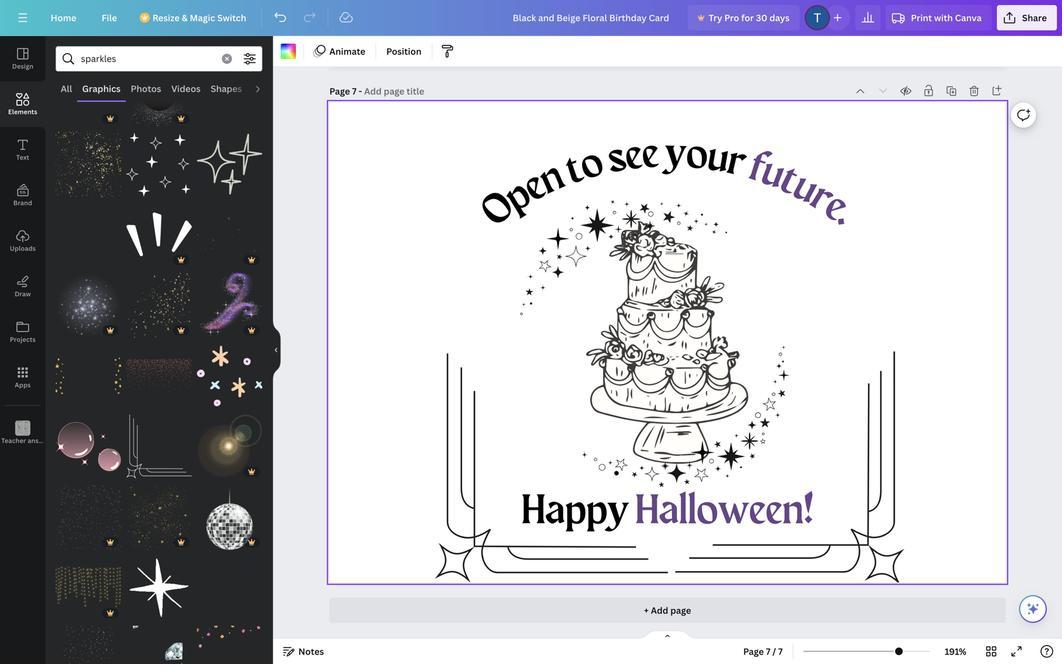 Task type: locate. For each thing, give the bounding box(es) containing it.
happy
[[522, 491, 629, 533]]

notes
[[299, 646, 324, 658]]

&
[[182, 12, 188, 24]]

191%
[[945, 646, 967, 658]]

canva assistant image
[[1026, 602, 1041, 617]]

try pro for 30 days button
[[688, 5, 800, 30]]

7 left -
[[352, 85, 357, 97]]

t left the s
[[561, 148, 589, 193]]

home link
[[40, 5, 87, 30]]

7 right "/"
[[779, 646, 783, 658]]

1 horizontal spatial 7
[[766, 646, 771, 658]]

uploads button
[[0, 218, 46, 264]]

page for page 7 -
[[330, 85, 350, 97]]

o inside y o u
[[685, 135, 710, 178]]

projects button
[[0, 309, 46, 355]]

magic
[[190, 12, 215, 24]]

text
[[16, 153, 29, 162]]

position
[[387, 45, 422, 57]]

audio
[[252, 83, 278, 95]]

pro
[[725, 12, 740, 24]]

try
[[709, 12, 723, 24]]

luminous abstract sparkling image
[[197, 414, 263, 479]]

position button
[[382, 41, 427, 61]]

text button
[[0, 127, 46, 173]]

animate
[[330, 45, 366, 57]]

page left -
[[330, 85, 350, 97]]

n
[[534, 156, 570, 203]]

white sparkling stars image
[[56, 485, 121, 550]]

1 vertical spatial page
[[744, 646, 764, 658]]

sequin sparkles image
[[126, 343, 192, 409]]

0 horizontal spatial 7
[[352, 85, 357, 97]]

s
[[605, 138, 630, 182]]

shiny disco ball image
[[197, 485, 263, 550]]

t right f
[[774, 159, 805, 204]]

gold glitter dust image
[[126, 273, 192, 338]]

#ffffff image
[[281, 44, 296, 59]]

f
[[745, 147, 770, 191]]

brand
[[13, 199, 32, 207]]

page inside button
[[744, 646, 764, 658]]

u
[[704, 137, 732, 182], [756, 151, 790, 198], [786, 166, 825, 213]]

answer
[[28, 436, 50, 445]]

graphics button
[[77, 77, 126, 101]]

sparkle decorative aesthetic image
[[197, 131, 263, 197]]

group
[[56, 61, 121, 126], [126, 61, 192, 126], [197, 61, 263, 126], [56, 124, 121, 197], [126, 124, 192, 197], [197, 124, 263, 197], [104, 194, 119, 210], [126, 202, 192, 268], [197, 202, 263, 268], [56, 265, 121, 338], [126, 265, 192, 338], [197, 265, 263, 338], [56, 336, 121, 409], [126, 336, 192, 409], [197, 336, 263, 409], [197, 406, 263, 479], [56, 414, 121, 479], [126, 414, 192, 479], [56, 477, 121, 550], [126, 477, 192, 550], [197, 477, 263, 550], [56, 548, 121, 621], [126, 548, 192, 621], [245, 548, 260, 563], [56, 618, 121, 664], [197, 618, 263, 664], [126, 626, 192, 664]]

1 horizontal spatial r
[[804, 177, 840, 221]]

Design title text field
[[503, 5, 683, 30]]

draw button
[[0, 264, 46, 309]]

0 horizontal spatial page
[[330, 85, 350, 97]]

e
[[641, 134, 660, 177], [623, 135, 645, 179], [518, 165, 552, 210], [817, 186, 855, 230]]

show pages image
[[638, 630, 698, 640]]

y
[[665, 134, 687, 176]]

try pro for 30 days
[[709, 12, 790, 24]]

0 horizontal spatial o
[[576, 142, 608, 188]]

1 horizontal spatial page
[[744, 646, 764, 658]]

all
[[61, 83, 72, 95]]

file
[[102, 12, 117, 24]]

keys
[[52, 436, 66, 445]]

page left "/"
[[744, 646, 764, 658]]

7
[[352, 85, 357, 97], [766, 646, 771, 658], [779, 646, 783, 658]]

uploads
[[10, 244, 36, 253]]

apps
[[15, 381, 31, 389]]

page
[[330, 85, 350, 97], [744, 646, 764, 658]]

30
[[756, 12, 768, 24]]

photos
[[131, 83, 161, 95]]

sparkling hanging lights image
[[56, 555, 121, 621]]

cute handdrawn school glitter image
[[197, 343, 263, 409]]

o right n at the right of page
[[576, 142, 608, 188]]

main menu bar
[[0, 0, 1063, 36]]

silver stars and confetti background 0908 image
[[126, 61, 192, 126]]

o left f
[[685, 135, 710, 178]]

art deco minimal christmas sparkle corner border image
[[126, 414, 192, 479]]

1 horizontal spatial o
[[685, 135, 710, 178]]

add
[[651, 604, 669, 616]]

page for page 7 / 7
[[744, 646, 764, 658]]

page
[[671, 604, 692, 616]]

fairy magic sparkle image
[[197, 273, 263, 338]]

photos button
[[126, 77, 166, 101]]

resize & magic switch button
[[132, 5, 257, 30]]

teacher answer keys
[[1, 436, 66, 445]]

page 7 -
[[330, 85, 364, 97]]

0 vertical spatial page
[[330, 85, 350, 97]]

r
[[724, 141, 750, 185], [804, 177, 840, 221]]

+
[[644, 604, 649, 616]]

7 for -
[[352, 85, 357, 97]]

7 left "/"
[[766, 646, 771, 658]]

Page title text field
[[364, 85, 426, 97]]

t
[[561, 148, 589, 193], [774, 159, 805, 204]]

o
[[685, 135, 710, 178], [576, 142, 608, 188]]



Task type: describe. For each thing, give the bounding box(es) containing it.
y o u
[[665, 134, 732, 182]]

home
[[51, 12, 76, 24]]

golden sparkles illustration image
[[126, 485, 192, 550]]

1 horizontal spatial t
[[774, 159, 805, 204]]

;
[[22, 437, 24, 445]]

notes button
[[278, 641, 329, 662]]

elements
[[8, 108, 37, 116]]

0 horizontal spatial t
[[561, 148, 589, 193]]

draw
[[15, 290, 31, 298]]

print with canva button
[[886, 5, 992, 30]]

share
[[1023, 12, 1048, 24]]

+ add page button
[[330, 598, 1006, 623]]

apps button
[[0, 355, 46, 400]]

resize & magic switch
[[153, 12, 246, 24]]

brand button
[[0, 173, 46, 218]]

side panel tab list
[[0, 36, 66, 456]]

with
[[935, 12, 953, 24]]

videos
[[171, 83, 201, 95]]

lined retro anime bubbles and sparkles image
[[56, 414, 121, 479]]

page 7 / 7
[[744, 646, 783, 658]]

all button
[[56, 77, 77, 101]]

file button
[[92, 5, 127, 30]]

halloween!
[[636, 491, 814, 533]]

+ add page
[[644, 604, 692, 616]]

projects
[[10, 335, 36, 344]]

7 for /
[[766, 646, 771, 658]]

animate button
[[309, 41, 371, 61]]

teacher
[[1, 436, 26, 445]]

days
[[770, 12, 790, 24]]

0 horizontal spatial r
[[724, 141, 750, 185]]

shapes
[[211, 83, 242, 95]]

design button
[[0, 36, 46, 82]]

191% button
[[936, 641, 977, 662]]

p
[[499, 174, 539, 220]]

print
[[912, 12, 933, 24]]

o
[[475, 186, 522, 235]]

shapes button
[[206, 77, 247, 101]]

.
[[830, 196, 862, 235]]

print with canva
[[912, 12, 982, 24]]

-
[[359, 85, 362, 97]]

shiny sparkles image
[[56, 273, 121, 338]]

egypt white gold sprinkles sparse rectangle image
[[56, 626, 121, 664]]

egypt gold sprinkles simple square image
[[56, 131, 121, 197]]

graphics
[[82, 83, 121, 95]]

elements button
[[0, 82, 46, 127]]

videos button
[[166, 77, 206, 101]]

resize
[[153, 12, 180, 24]]

/
[[773, 646, 777, 658]]

happy halloween!
[[522, 491, 814, 533]]

Search elements search field
[[81, 47, 214, 71]]

design
[[12, 62, 33, 71]]

hide image
[[273, 320, 281, 380]]

canva
[[956, 12, 982, 24]]

for
[[742, 12, 754, 24]]

s e e
[[605, 134, 660, 182]]

2 horizontal spatial 7
[[779, 646, 783, 658]]

share button
[[998, 5, 1058, 30]]

page 7 / 7 button
[[739, 641, 788, 662]]

u inside y o u
[[704, 137, 732, 182]]

switch
[[217, 12, 246, 24]]

audio button
[[247, 77, 283, 101]]



Task type: vqa. For each thing, say whether or not it's contained in the screenshot.
SPARKLING HANGING LIGHTS image
yes



